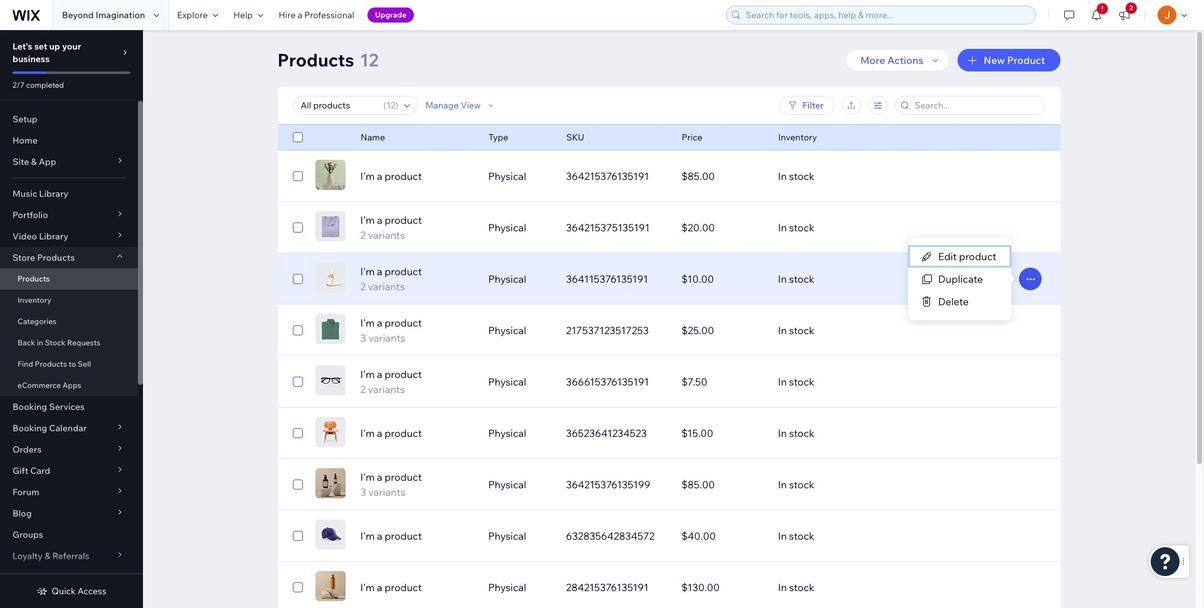 Task type: locate. For each thing, give the bounding box(es) containing it.
variants for 366615376135191
[[368, 383, 405, 396]]

1 i'm a product 2 variants from the top
[[360, 214, 422, 241]]

6 stock from the top
[[789, 427, 814, 440]]

& inside loyalty & referrals 'popup button'
[[45, 551, 50, 562]]

2 in from the top
[[778, 221, 787, 234]]

12 down upgrade button
[[360, 49, 379, 71]]

i'm a product 2 variants for 366615376135191
[[360, 368, 422, 396]]

7 stock from the top
[[789, 479, 814, 491]]

stock for 364115376135191
[[789, 273, 814, 285]]

4 physical from the top
[[488, 324, 526, 337]]

i'm a product 3 variants for 217537123517253
[[360, 317, 422, 344]]

0 horizontal spatial inventory
[[18, 295, 51, 305]]

0 vertical spatial 12
[[360, 49, 379, 71]]

2 i'm a product 2 variants from the top
[[360, 265, 422, 293]]

2 physical link from the top
[[481, 213, 558, 243]]

stock for 217537123517253
[[789, 324, 814, 337]]

& right 'site' at the top left of page
[[31, 156, 37, 167]]

in stock link for 36523641234523
[[770, 418, 1007, 448]]

$85.00 link down price
[[674, 161, 770, 191]]

stock
[[45, 338, 65, 347]]

business
[[13, 53, 50, 65]]

1 i'm a product link from the top
[[353, 169, 481, 184]]

hire
[[279, 9, 296, 21]]

booking services link
[[0, 396, 138, 418]]

6 in stock from the top
[[778, 427, 814, 440]]

library up store products at top left
[[39, 231, 68, 242]]

more
[[860, 54, 885, 66]]

store products
[[13, 252, 75, 263]]

None checkbox
[[293, 426, 303, 441], [293, 477, 303, 492], [293, 529, 303, 544], [293, 426, 303, 441], [293, 477, 303, 492], [293, 529, 303, 544]]

new product button
[[957, 49, 1060, 71]]

$10.00 link
[[674, 264, 770, 294]]

7 in stock link from the top
[[770, 470, 1007, 500]]

library up 'portfolio' popup button
[[39, 188, 68, 199]]

in stock for 632835642834572
[[778, 530, 814, 542]]

9 i'm from the top
[[360, 581, 375, 594]]

6 physical link from the top
[[481, 418, 558, 448]]

3 i'm from the top
[[360, 265, 375, 278]]

0 vertical spatial booking
[[13, 401, 47, 413]]

6 physical from the top
[[488, 427, 526, 440]]

1 library from the top
[[39, 188, 68, 199]]

groups link
[[0, 524, 138, 546]]

upgrade button
[[367, 8, 414, 23]]

physical for 364115376135191
[[488, 273, 526, 285]]

0 horizontal spatial &
[[31, 156, 37, 167]]

2 physical from the top
[[488, 221, 526, 234]]

2 library from the top
[[39, 231, 68, 242]]

in for 36523641234523
[[778, 427, 787, 440]]

& right 'loyalty'
[[45, 551, 50, 562]]

& inside site & app popup button
[[31, 156, 37, 167]]

i'm a product 3 variants for 364215376135199
[[360, 471, 422, 499]]

8 physical from the top
[[488, 530, 526, 542]]

2 i'm a product from the top
[[360, 427, 422, 440]]

5 physical from the top
[[488, 376, 526, 388]]

blog button
[[0, 503, 138, 524]]

8 in stock from the top
[[778, 530, 814, 542]]

categories link
[[0, 311, 138, 332]]

1 $85.00 from the top
[[681, 170, 715, 182]]

12 left "manage"
[[386, 100, 395, 111]]

in stock link for 366615376135191
[[770, 367, 1007, 397]]

booking inside popup button
[[13, 423, 47, 434]]

$85.00 link down $15.00 link
[[674, 470, 770, 500]]

in for 364215376135199
[[778, 479, 787, 491]]

physical for 284215376135191
[[488, 581, 526, 594]]

inventory inside "sidebar" element
[[18, 295, 51, 305]]

manage view
[[426, 100, 481, 111]]

1 vertical spatial 3
[[360, 486, 366, 499]]

2 i'm a product 3 variants from the top
[[360, 471, 422, 499]]

$7.50
[[681, 376, 707, 388]]

i'm a product 3 variants
[[360, 317, 422, 344], [360, 471, 422, 499]]

i'm a product link for 36523641234523
[[353, 426, 481, 441]]

your
[[62, 41, 81, 52]]

3 in stock from the top
[[778, 273, 814, 285]]

(
[[383, 100, 386, 111]]

loyalty & referrals button
[[0, 546, 138, 567]]

0 horizontal spatial 12
[[360, 49, 379, 71]]

4 in from the top
[[778, 324, 787, 337]]

& for loyalty
[[45, 551, 50, 562]]

inventory
[[778, 132, 817, 143], [18, 295, 51, 305]]

1 physical link from the top
[[481, 161, 558, 191]]

more actions
[[860, 54, 923, 66]]

2 for 366615376135191
[[360, 383, 366, 396]]

4 physical link from the top
[[481, 315, 558, 346]]

12 for products 12
[[360, 49, 379, 71]]

video library button
[[0, 226, 138, 247]]

6 in from the top
[[778, 427, 787, 440]]

$20.00
[[681, 221, 715, 234]]

home link
[[0, 130, 138, 151]]

ecommerce
[[18, 381, 61, 390]]

Search... field
[[910, 97, 1041, 114]]

physical link for 364215375135191
[[481, 213, 558, 243]]

filter
[[802, 100, 823, 111]]

364115376135191
[[566, 273, 648, 285]]

product
[[1007, 54, 1045, 66]]

in stock link for 364115376135191
[[770, 264, 1007, 294]]

library for video library
[[39, 231, 68, 242]]

$85.00
[[681, 170, 715, 182], [681, 479, 715, 491]]

1 vertical spatial booking
[[13, 423, 47, 434]]

sidebar element
[[0, 30, 143, 608]]

0 vertical spatial i'm a product 2 variants
[[360, 214, 422, 241]]

delete
[[938, 295, 969, 308]]

in stock for 36523641234523
[[778, 427, 814, 440]]

stock
[[789, 170, 814, 182], [789, 221, 814, 234], [789, 273, 814, 285], [789, 324, 814, 337], [789, 376, 814, 388], [789, 427, 814, 440], [789, 479, 814, 491], [789, 530, 814, 542], [789, 581, 814, 594]]

0 vertical spatial 3
[[360, 332, 366, 344]]

in stock
[[778, 170, 814, 182], [778, 221, 814, 234], [778, 273, 814, 285], [778, 324, 814, 337], [778, 376, 814, 388], [778, 427, 814, 440], [778, 479, 814, 491], [778, 530, 814, 542], [778, 581, 814, 594]]

1 vertical spatial $85.00 link
[[674, 470, 770, 500]]

9 in stock from the top
[[778, 581, 814, 594]]

stock for 632835642834572
[[789, 530, 814, 542]]

$85.00 up $40.00
[[681, 479, 715, 491]]

booking up orders at left bottom
[[13, 423, 47, 434]]

284215376135191
[[566, 581, 649, 594]]

physical link for 364115376135191
[[481, 264, 558, 294]]

inventory up categories
[[18, 295, 51, 305]]

in stock link for 217537123517253
[[770, 315, 1007, 346]]

in for 217537123517253
[[778, 324, 787, 337]]

3 physical link from the top
[[481, 264, 558, 294]]

product inside edit product button
[[959, 250, 996, 263]]

)
[[395, 100, 398, 111]]

2 $85.00 link from the top
[[674, 470, 770, 500]]

beyond imagination
[[62, 9, 145, 21]]

type
[[488, 132, 508, 143]]

i'm a product link for 364215376135191
[[353, 169, 481, 184]]

menu
[[908, 245, 1011, 313]]

1 stock from the top
[[789, 170, 814, 182]]

2 3 from the top
[[360, 486, 366, 499]]

1 vertical spatial i'm a product 3 variants
[[360, 471, 422, 499]]

explore
[[177, 9, 208, 21]]

1 $85.00 link from the top
[[674, 161, 770, 191]]

$85.00 down price
[[681, 170, 715, 182]]

7 physical link from the top
[[481, 470, 558, 500]]

let's set up your business
[[13, 41, 81, 65]]

physical link for 366615376135191
[[481, 367, 558, 397]]

3 i'm a product from the top
[[360, 530, 422, 542]]

calendar
[[49, 423, 87, 434]]

1 vertical spatial 12
[[386, 100, 395, 111]]

2 stock from the top
[[789, 221, 814, 234]]

booking for booking services
[[13, 401, 47, 413]]

stock for 364215376135191
[[789, 170, 814, 182]]

actions
[[887, 54, 923, 66]]

booking calendar
[[13, 423, 87, 434]]

1 vertical spatial library
[[39, 231, 68, 242]]

$85.00 for 364215376135191
[[681, 170, 715, 182]]

in stock for 364215376135199
[[778, 479, 814, 491]]

new product
[[984, 54, 1045, 66]]

5 stock from the top
[[789, 376, 814, 388]]

categories
[[18, 317, 57, 326]]

9 in stock link from the top
[[770, 573, 1007, 603]]

$85.00 link
[[674, 161, 770, 191], [674, 470, 770, 500]]

$25.00 link
[[674, 315, 770, 346]]

booking down ecommerce
[[13, 401, 47, 413]]

12
[[360, 49, 379, 71], [386, 100, 395, 111]]

364215376135191 link
[[558, 161, 674, 191]]

up
[[49, 41, 60, 52]]

product
[[385, 170, 422, 182], [385, 214, 422, 226], [959, 250, 996, 263], [385, 265, 422, 278], [385, 317, 422, 329], [385, 368, 422, 381], [385, 427, 422, 440], [385, 471, 422, 484], [385, 530, 422, 542], [385, 581, 422, 594]]

1 horizontal spatial &
[[45, 551, 50, 562]]

0 vertical spatial &
[[31, 156, 37, 167]]

5 in from the top
[[778, 376, 787, 388]]

manage view button
[[426, 100, 496, 111]]

2 booking from the top
[[13, 423, 47, 434]]

1 vertical spatial i'm a product 2 variants
[[360, 265, 422, 293]]

3 stock from the top
[[789, 273, 814, 285]]

9 in from the top
[[778, 581, 787, 594]]

None checkbox
[[293, 130, 303, 145], [293, 169, 303, 184], [293, 220, 303, 235], [293, 272, 303, 287], [293, 323, 303, 338], [293, 374, 303, 389], [293, 580, 303, 595], [293, 130, 303, 145], [293, 169, 303, 184], [293, 220, 303, 235], [293, 272, 303, 287], [293, 323, 303, 338], [293, 374, 303, 389], [293, 580, 303, 595]]

menu containing edit product
[[908, 245, 1011, 313]]

products down store on the left
[[18, 274, 50, 283]]

1 physical from the top
[[488, 170, 526, 182]]

1 3 from the top
[[360, 332, 366, 344]]

inventory link
[[0, 290, 138, 311]]

in stock for 284215376135191
[[778, 581, 814, 594]]

i'm a product link
[[353, 169, 481, 184], [353, 426, 481, 441], [353, 529, 481, 544], [353, 580, 481, 595]]

products up ecommerce apps
[[35, 359, 67, 369]]

forum
[[13, 487, 39, 498]]

1 in stock link from the top
[[770, 161, 1007, 191]]

3 for 364215376135199
[[360, 486, 366, 499]]

7 in from the top
[[778, 479, 787, 491]]

2 for 364115376135191
[[360, 280, 366, 293]]

5 in stock from the top
[[778, 376, 814, 388]]

quick access button
[[37, 586, 106, 597]]

6 in stock link from the top
[[770, 418, 1007, 448]]

7 physical from the top
[[488, 479, 526, 491]]

in for 632835642834572
[[778, 530, 787, 542]]

632835642834572 link
[[558, 521, 674, 551]]

3 in from the top
[[778, 273, 787, 285]]

$130.00 link
[[674, 573, 770, 603]]

8 physical link from the top
[[481, 521, 558, 551]]

4 stock from the top
[[789, 324, 814, 337]]

5 physical link from the top
[[481, 367, 558, 397]]

4 i'm from the top
[[360, 317, 375, 329]]

9 stock from the top
[[789, 581, 814, 594]]

store products button
[[0, 247, 138, 268]]

library inside dropdown button
[[39, 231, 68, 242]]

2 vertical spatial i'm a product 2 variants
[[360, 368, 422, 396]]

2 for 364215375135191
[[360, 229, 366, 241]]

physical for 364215376135199
[[488, 479, 526, 491]]

products inside products link
[[18, 274, 50, 283]]

1 horizontal spatial 12
[[386, 100, 395, 111]]

manage
[[426, 100, 459, 111]]

& for site
[[31, 156, 37, 167]]

edit product button
[[908, 245, 1011, 268]]

8 in stock link from the top
[[770, 521, 1007, 551]]

1 in from the top
[[778, 170, 787, 182]]

point of sale link
[[0, 567, 138, 588]]

2 $85.00 from the top
[[681, 479, 715, 491]]

i'm a product 2 variants for 364215375135191
[[360, 214, 422, 241]]

physical link for 364215376135191
[[481, 161, 558, 191]]

access
[[78, 586, 106, 597]]

3 physical from the top
[[488, 273, 526, 285]]

2 in stock from the top
[[778, 221, 814, 234]]

1 vertical spatial &
[[45, 551, 50, 562]]

8 in from the top
[[778, 530, 787, 542]]

3 i'm a product link from the top
[[353, 529, 481, 544]]

1 i'm a product from the top
[[360, 170, 422, 182]]

7 in stock from the top
[[778, 479, 814, 491]]

physical for 364215375135191
[[488, 221, 526, 234]]

of
[[36, 572, 44, 583]]

1 vertical spatial $85.00
[[681, 479, 715, 491]]

in for 366615376135191
[[778, 376, 787, 388]]

1 in stock from the top
[[778, 170, 814, 182]]

1 i'm a product 3 variants from the top
[[360, 317, 422, 344]]

8 stock from the top
[[789, 530, 814, 542]]

in stock for 364115376135191
[[778, 273, 814, 285]]

orders button
[[0, 439, 138, 460]]

1 vertical spatial inventory
[[18, 295, 51, 305]]

1 booking from the top
[[13, 401, 47, 413]]

gift card
[[13, 465, 50, 477]]

delete button
[[908, 290, 1011, 313]]

0 vertical spatial $85.00
[[681, 170, 715, 182]]

loyalty
[[13, 551, 43, 562]]

view
[[461, 100, 481, 111]]

$85.00 for 364215376135199
[[681, 479, 715, 491]]

music library
[[13, 188, 68, 199]]

2 in stock link from the top
[[770, 213, 1007, 243]]

i'm a product for 632835642834572
[[360, 530, 422, 542]]

set
[[34, 41, 47, 52]]

4 i'm a product link from the top
[[353, 580, 481, 595]]

8 i'm from the top
[[360, 530, 375, 542]]

3 i'm a product 2 variants from the top
[[360, 368, 422, 396]]

in stock link for 284215376135191
[[770, 573, 1007, 603]]

9 physical link from the top
[[481, 573, 558, 603]]

0 vertical spatial i'm a product 3 variants
[[360, 317, 422, 344]]

9 physical from the top
[[488, 581, 526, 594]]

back
[[18, 338, 35, 347]]

2 i'm from the top
[[360, 214, 375, 226]]

i'm a product 2 variants
[[360, 214, 422, 241], [360, 265, 422, 293], [360, 368, 422, 396]]

5 in stock link from the top
[[770, 367, 1007, 397]]

stock for 364215375135191
[[789, 221, 814, 234]]

0 vertical spatial library
[[39, 188, 68, 199]]

inventory down filter button
[[778, 132, 817, 143]]

1 horizontal spatial inventory
[[778, 132, 817, 143]]

0 vertical spatial $85.00 link
[[674, 161, 770, 191]]

completed
[[26, 80, 64, 90]]

4 i'm a product from the top
[[360, 581, 422, 594]]

i'm a product for 284215376135191
[[360, 581, 422, 594]]

find
[[18, 359, 33, 369]]

2 i'm a product link from the top
[[353, 426, 481, 441]]

products down the video library dropdown button
[[37, 252, 75, 263]]

library
[[39, 188, 68, 199], [39, 231, 68, 242]]

2 button
[[1111, 0, 1138, 30]]

site & app button
[[0, 151, 138, 172]]

4 in stock link from the top
[[770, 315, 1007, 346]]

0 vertical spatial inventory
[[778, 132, 817, 143]]

4 in stock from the top
[[778, 324, 814, 337]]

i'm a product
[[360, 170, 422, 182], [360, 427, 422, 440], [360, 530, 422, 542], [360, 581, 422, 594]]

3 in stock link from the top
[[770, 264, 1007, 294]]



Task type: vqa. For each thing, say whether or not it's contained in the screenshot.
The 'People Improve Your Reach By Understanding More About Your Visitors, Members And Customers.'
no



Task type: describe. For each thing, give the bounding box(es) containing it.
more actions button
[[845, 49, 950, 71]]

products link
[[0, 268, 138, 290]]

217537123517253 link
[[558, 315, 674, 346]]

364115376135191 link
[[558, 264, 674, 294]]

imagination
[[96, 9, 145, 21]]

sku
[[566, 132, 584, 143]]

back in stock requests link
[[0, 332, 138, 354]]

7 i'm from the top
[[360, 471, 375, 484]]

groups
[[13, 529, 43, 541]]

variants for 217537123517253
[[368, 332, 405, 344]]

physical for 366615376135191
[[488, 376, 526, 388]]

to
[[69, 359, 76, 369]]

orders
[[13, 444, 42, 455]]

stock for 364215376135199
[[789, 479, 814, 491]]

in for 364215376135191
[[778, 170, 787, 182]]

app
[[39, 156, 56, 167]]

library for music library
[[39, 188, 68, 199]]

36523641234523
[[566, 427, 647, 440]]

in for 284215376135191
[[778, 581, 787, 594]]

364215376135199 link
[[558, 470, 674, 500]]

i'm a product for 36523641234523
[[360, 427, 422, 440]]

$130.00
[[681, 581, 720, 594]]

632835642834572
[[566, 530, 655, 542]]

in stock link for 364215376135199
[[770, 470, 1007, 500]]

gift card button
[[0, 460, 138, 482]]

i'm a product link for 632835642834572
[[353, 529, 481, 544]]

$10.00
[[681, 273, 714, 285]]

professional
[[304, 9, 354, 21]]

beyond
[[62, 9, 94, 21]]

6 i'm from the top
[[360, 427, 375, 440]]

blog
[[13, 508, 32, 519]]

in stock for 364215375135191
[[778, 221, 814, 234]]

setup
[[13, 114, 37, 125]]

point of sale
[[13, 572, 64, 583]]

back in stock requests
[[18, 338, 100, 347]]

364215376135191
[[566, 170, 649, 182]]

physical for 217537123517253
[[488, 324, 526, 337]]

loyalty & referrals
[[13, 551, 89, 562]]

Unsaved view field
[[297, 97, 379, 114]]

stock for 366615376135191
[[789, 376, 814, 388]]

ecommerce apps link
[[0, 375, 138, 396]]

find products to sell link
[[0, 354, 138, 375]]

3 for 217537123517253
[[360, 332, 366, 344]]

music library link
[[0, 183, 138, 204]]

services
[[49, 401, 85, 413]]

hire a professional link
[[271, 0, 362, 30]]

physical link for 364215376135199
[[481, 470, 558, 500]]

i'm a product link for 284215376135191
[[353, 580, 481, 595]]

a inside hire a professional link
[[297, 9, 302, 21]]

variants for 364115376135191
[[368, 280, 405, 293]]

sale
[[46, 572, 64, 583]]

physical link for 217537123517253
[[481, 315, 558, 346]]

in stock link for 364215376135191
[[770, 161, 1007, 191]]

$40.00 link
[[674, 521, 770, 551]]

366615376135191
[[566, 376, 649, 388]]

physical link for 632835642834572
[[481, 521, 558, 551]]

filter button
[[779, 96, 834, 115]]

1 i'm from the top
[[360, 170, 375, 182]]

referrals
[[52, 551, 89, 562]]

booking for booking calendar
[[13, 423, 47, 434]]

217537123517253
[[566, 324, 649, 337]]

in stock link for 364215375135191
[[770, 213, 1007, 243]]

$85.00 link for 364215376135191
[[674, 161, 770, 191]]

( 12 )
[[383, 100, 398, 111]]

site
[[13, 156, 29, 167]]

in stock for 217537123517253
[[778, 324, 814, 337]]

364215376135199
[[566, 479, 650, 491]]

booking calendar button
[[0, 418, 138, 439]]

$7.50 link
[[674, 367, 770, 397]]

requests
[[67, 338, 100, 347]]

new
[[984, 54, 1005, 66]]

music
[[13, 188, 37, 199]]

hire a professional
[[279, 9, 354, 21]]

products down hire a professional
[[278, 49, 354, 71]]

in for 364215375135191
[[778, 221, 787, 234]]

ecommerce apps
[[18, 381, 81, 390]]

variants for 364215376135199
[[368, 486, 405, 499]]

physical link for 36523641234523
[[481, 418, 558, 448]]

variants for 364215375135191
[[368, 229, 405, 241]]

products inside store products popup button
[[37, 252, 75, 263]]

point
[[13, 572, 34, 583]]

products inside find products to sell link
[[35, 359, 67, 369]]

sell
[[78, 359, 91, 369]]

apps
[[63, 381, 81, 390]]

quick access
[[52, 586, 106, 597]]

$15.00 link
[[674, 418, 770, 448]]

physical for 364215376135191
[[488, 170, 526, 182]]

284215376135191 link
[[558, 573, 674, 603]]

stock for 284215376135191
[[789, 581, 814, 594]]

physical link for 284215376135191
[[481, 573, 558, 603]]

setup link
[[0, 108, 138, 130]]

duplicate button
[[908, 268, 1011, 290]]

$20.00 link
[[674, 213, 770, 243]]

366615376135191 link
[[558, 367, 674, 397]]

in
[[37, 338, 43, 347]]

help
[[233, 9, 253, 21]]

$15.00
[[681, 427, 713, 440]]

in stock link for 632835642834572
[[770, 521, 1007, 551]]

forum button
[[0, 482, 138, 503]]

physical for 36523641234523
[[488, 427, 526, 440]]

find products to sell
[[18, 359, 91, 369]]

in stock for 364215376135191
[[778, 170, 814, 182]]

2 inside button
[[1130, 4, 1133, 12]]

video library
[[13, 231, 68, 242]]

$85.00 link for 364215376135199
[[674, 470, 770, 500]]

video
[[13, 231, 37, 242]]

i'm a product 2 variants for 364115376135191
[[360, 265, 422, 293]]

name
[[360, 132, 385, 143]]

5 i'm from the top
[[360, 368, 375, 381]]

stock for 36523641234523
[[789, 427, 814, 440]]

duplicate
[[938, 273, 983, 285]]

i'm a product for 364215376135191
[[360, 170, 422, 182]]

12 for ( 12 )
[[386, 100, 395, 111]]

in for 364115376135191
[[778, 273, 787, 285]]

products 12
[[278, 49, 379, 71]]

physical for 632835642834572
[[488, 530, 526, 542]]

upgrade
[[375, 10, 407, 19]]

in stock for 366615376135191
[[778, 376, 814, 388]]

Search for tools, apps, help & more... field
[[742, 6, 1032, 24]]

2/7
[[13, 80, 24, 90]]



